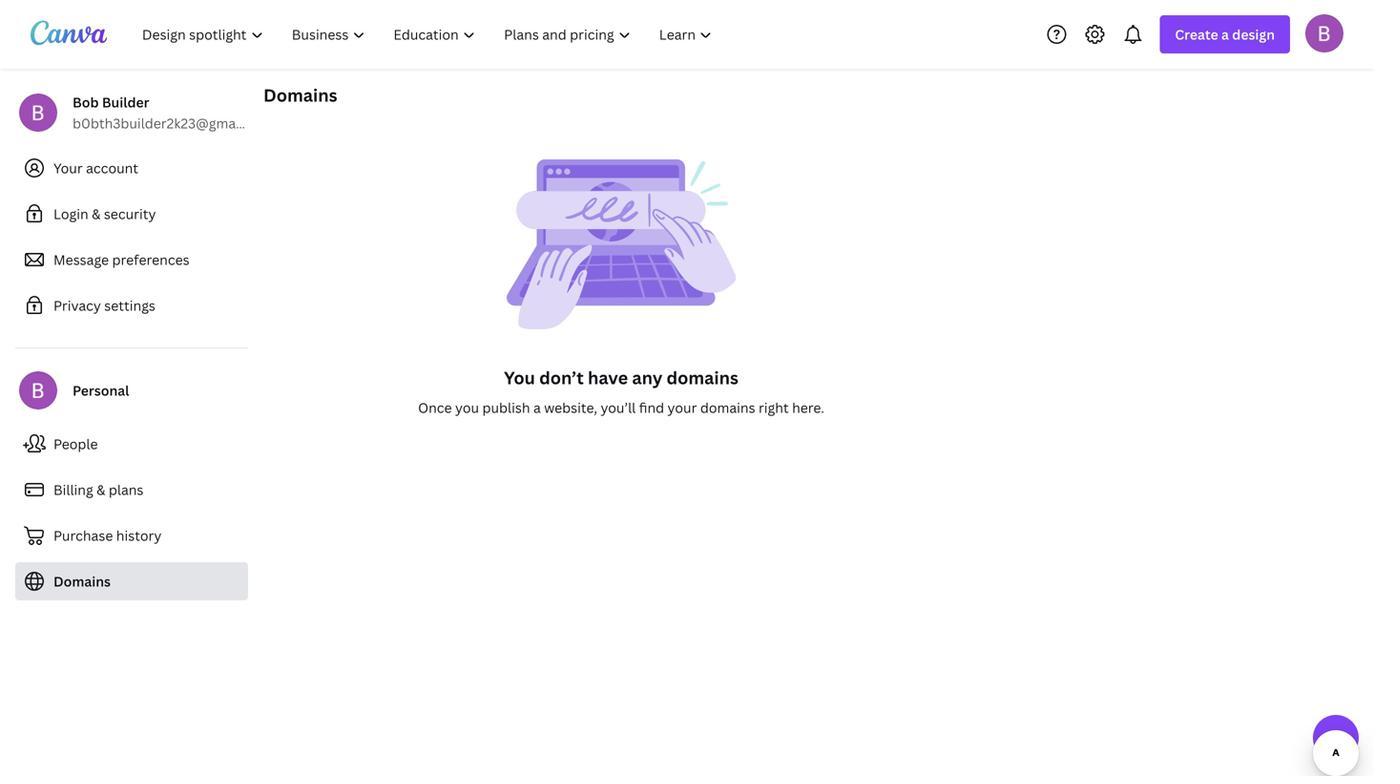 Task type: locate. For each thing, give the bounding box(es) containing it.
0 vertical spatial domains
[[263, 84, 337, 107]]

1 horizontal spatial domains
[[263, 84, 337, 107]]

& right login
[[92, 205, 101, 223]]

bob
[[73, 93, 99, 111]]

website,
[[544, 399, 598, 417]]

0 vertical spatial a
[[1222, 25, 1229, 43]]

1 vertical spatial &
[[97, 481, 105, 499]]

& left plans
[[97, 481, 105, 499]]

create a design
[[1175, 25, 1275, 43]]

preferences
[[112, 251, 190, 269]]

top level navigation element
[[130, 15, 729, 53]]

billing & plans
[[53, 481, 144, 499]]

design
[[1233, 25, 1275, 43]]

account
[[86, 159, 138, 177]]

a right publish
[[534, 399, 541, 417]]

a inside dropdown button
[[1222, 25, 1229, 43]]

0 vertical spatial domains
[[667, 366, 739, 389]]

1 horizontal spatial a
[[1222, 25, 1229, 43]]

billing
[[53, 481, 93, 499]]

domains up your
[[667, 366, 739, 389]]

domains link
[[15, 562, 248, 600]]

domains
[[263, 84, 337, 107], [53, 572, 111, 590]]

history
[[116, 526, 162, 545]]

you don't have any domains once you publish a website, you'll find your domains right here.
[[418, 366, 825, 417]]

a left "design"
[[1222, 25, 1229, 43]]

message preferences link
[[15, 241, 248, 279]]

0 horizontal spatial a
[[534, 399, 541, 417]]

find
[[639, 399, 665, 417]]

purchase history
[[53, 526, 162, 545]]

security
[[104, 205, 156, 223]]

your account
[[53, 159, 138, 177]]

billing & plans link
[[15, 471, 248, 509]]

privacy settings link
[[15, 286, 248, 325]]

domains right your
[[700, 399, 756, 417]]

b0bth3builder2k23@gmail.com
[[73, 114, 275, 132]]

plans
[[109, 481, 144, 499]]

&
[[92, 205, 101, 223], [97, 481, 105, 499]]

login & security
[[53, 205, 156, 223]]

1 vertical spatial domains
[[53, 572, 111, 590]]

a
[[1222, 25, 1229, 43], [534, 399, 541, 417]]

privacy
[[53, 296, 101, 315]]

publish
[[483, 399, 530, 417]]

0 vertical spatial &
[[92, 205, 101, 223]]

you
[[504, 366, 535, 389]]

1 vertical spatial a
[[534, 399, 541, 417]]

0 horizontal spatial domains
[[53, 572, 111, 590]]

domains
[[667, 366, 739, 389], [700, 399, 756, 417]]



Task type: describe. For each thing, give the bounding box(es) containing it.
builder
[[102, 93, 149, 111]]

a inside 'you don't have any domains once you publish a website, you'll find your domains right here.'
[[534, 399, 541, 417]]

don't
[[539, 366, 584, 389]]

any
[[632, 366, 663, 389]]

you'll
[[601, 399, 636, 417]]

purchase history link
[[15, 516, 248, 555]]

people link
[[15, 425, 248, 463]]

people
[[53, 435, 98, 453]]

bob builder b0bth3builder2k23@gmail.com
[[73, 93, 275, 132]]

message preferences
[[53, 251, 190, 269]]

here.
[[792, 399, 825, 417]]

login
[[53, 205, 88, 223]]

message
[[53, 251, 109, 269]]

you
[[455, 399, 479, 417]]

1 vertical spatial domains
[[700, 399, 756, 417]]

bob builder image
[[1306, 14, 1344, 52]]

& for login
[[92, 205, 101, 223]]

& for billing
[[97, 481, 105, 499]]

your
[[668, 399, 697, 417]]

your
[[53, 159, 83, 177]]

have
[[588, 366, 628, 389]]

your account link
[[15, 149, 248, 187]]

personal
[[73, 381, 129, 399]]

create a design button
[[1160, 15, 1291, 53]]

right
[[759, 399, 789, 417]]

settings
[[104, 296, 155, 315]]

purchase
[[53, 526, 113, 545]]

privacy settings
[[53, 296, 155, 315]]

login & security link
[[15, 195, 248, 233]]

once
[[418, 399, 452, 417]]

create
[[1175, 25, 1219, 43]]



Task type: vqa. For each thing, say whether or not it's contained in the screenshot.
Privacy Settings in the left top of the page
yes



